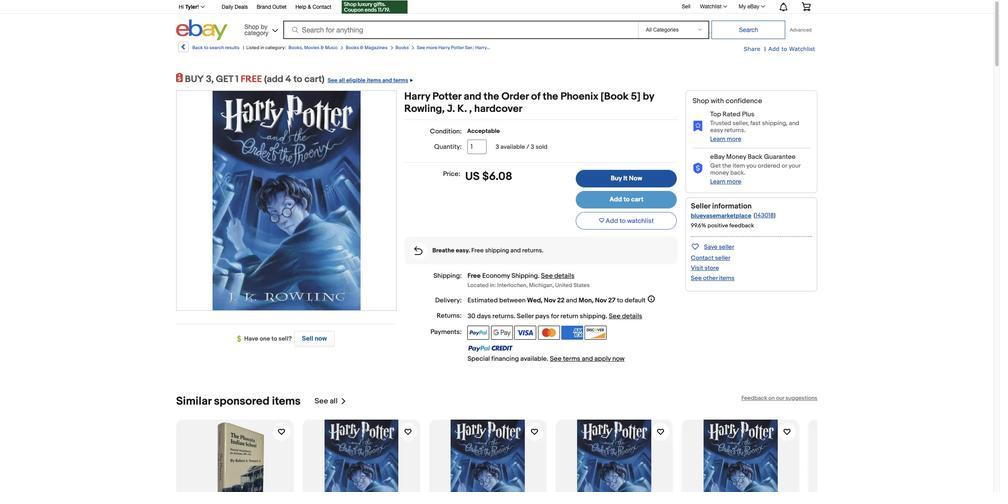 Task type: vqa. For each thing, say whether or not it's contained in the screenshot.
'item' in the About this item button
no



Task type: describe. For each thing, give the bounding box(es) containing it.
daily
[[222, 4, 233, 10]]

and inside harry potter and the order of the phoenix [book 5] by rowling, j. k. , hardcover
[[464, 91, 482, 103]]

3,
[[206, 74, 214, 85]]

and up shipping
[[511, 247, 521, 254]]

back inside ebay money back guarantee get the item you ordered or your money back. learn more
[[748, 153, 763, 161]]

now inside us $6.08 main content
[[613, 355, 625, 363]]

j.
[[447, 103, 455, 115]]

order inside harry potter and the order of the phoenix [book 5] by rowling, j. k. , hardcover
[[502, 91, 529, 103]]

movies
[[304, 45, 320, 51]]

feedback on our suggestions
[[742, 395, 818, 402]]

seller inside us $6.08 main content
[[517, 312, 534, 321]]

to inside add to cart link
[[624, 196, 630, 204]]

seller inside 'seller information bluevasemarketplace ( 143018 ) 99.6% positive feedback'
[[691, 202, 711, 211]]

feedback
[[742, 395, 767, 402]]

available.
[[521, 355, 549, 363]]

ordered
[[758, 162, 781, 170]]

(
[[754, 212, 756, 219]]

apply
[[595, 355, 611, 363]]

with details__icon image inside us $6.08 main content
[[414, 246, 423, 255]]

0 vertical spatial now
[[315, 335, 327, 343]]

and right eligible
[[382, 77, 392, 84]]

books, movies & music link
[[289, 45, 338, 51]]

2 horizontal spatial harry
[[476, 45, 487, 51]]

and left the apply
[[582, 355, 593, 363]]

visa image
[[515, 326, 536, 340]]

special
[[468, 355, 490, 363]]

quantity:
[[434, 143, 462, 151]]

2 3 from the left
[[531, 143, 534, 151]]

it
[[624, 174, 628, 183]]

add to cart
[[610, 196, 644, 204]]

get
[[710, 162, 721, 170]]

Search for anything text field
[[285, 22, 637, 38]]

)
[[774, 212, 776, 219]]

$6.08
[[482, 170, 512, 184]]

information
[[712, 202, 752, 211]]

my
[[739, 4, 746, 10]]

1 vertical spatial details
[[622, 312, 642, 321]]

3 available / 3 sold
[[496, 143, 548, 151]]

free inside free economy shipping . see details located in: interlochen, michigan, united states
[[468, 272, 481, 280]]

shop by category banner
[[174, 0, 818, 43]]

details inside free economy shipping . see details located in: interlochen, michigan, united states
[[554, 272, 575, 280]]

(add
[[264, 74, 283, 85]]

visit store link
[[691, 264, 719, 272]]

harry potter and the order of the phoenix [book 5] by rowling, j. k. , hardcover - picture 1 of 1 image
[[212, 91, 360, 311]]

more inside ebay money back guarantee get the item you ordered or your money back. learn more
[[727, 178, 742, 185]]

!
[[197, 4, 199, 10]]

returns
[[493, 312, 514, 321]]

sell for sell now
[[302, 335, 313, 343]]

items inside contact seller visit store see other items
[[719, 275, 735, 282]]

condition:
[[430, 127, 462, 136]]

confidence
[[726, 97, 763, 105]]

top rated plus trusted seller, fast shipping, and easy returns. learn more
[[710, 110, 800, 143]]

see all link
[[315, 395, 346, 408]]

top
[[710, 110, 721, 119]]

see other items link
[[691, 275, 735, 282]]

save seller
[[704, 243, 734, 251]]

0 vertical spatial order
[[519, 45, 532, 51]]

the right ,
[[484, 91, 499, 103]]

potter inside harry potter and the order of the phoenix [book 5] by rowling, j. k. , hardcover
[[433, 91, 462, 103]]

2 horizontal spatial .
[[606, 312, 608, 321]]

watchlist link
[[695, 1, 732, 12]]

to inside add to watchlist button
[[620, 217, 626, 225]]

days
[[477, 312, 491, 321]]

american express image
[[561, 326, 583, 340]]

shop for shop with confidence
[[693, 97, 709, 105]]

contact inside contact seller visit store see other items
[[691, 254, 714, 262]]

us $6.08
[[465, 170, 512, 184]]

the left the ...
[[511, 45, 518, 51]]

you
[[747, 162, 757, 170]]

states
[[574, 282, 590, 289]]

0 vertical spatial items
[[367, 77, 381, 84]]

discover image
[[585, 326, 607, 340]]

seller information bluevasemarketplace ( 143018 ) 99.6% positive feedback
[[691, 202, 776, 229]]

30 days returns . seller pays for return shipping . see details
[[468, 312, 642, 321]]

acceptable
[[467, 127, 500, 135]]

tyler
[[185, 4, 197, 10]]

ebay inside account navigation
[[748, 4, 760, 10]]

see more harry potter ser.: harry potter and the order ... link
[[417, 45, 536, 51]]

contact seller link
[[691, 254, 731, 262]]

to right 27
[[617, 296, 623, 305]]

0 horizontal spatial see details link
[[541, 272, 575, 280]]

/
[[527, 143, 530, 151]]

us $6.08 main content
[[404, 91, 678, 363]]

results
[[225, 45, 240, 51]]

returns. inside us $6.08 main content
[[522, 247, 544, 254]]

0 vertical spatial more
[[426, 45, 438, 51]]

by inside shop by category
[[261, 23, 268, 30]]

add to watchlist
[[606, 217, 654, 225]]

suggestions
[[786, 395, 818, 402]]

get the coupon image
[[342, 0, 408, 14]]

and inside top rated plus trusted seller, fast shipping, and easy returns. learn more
[[789, 119, 800, 127]]

economy
[[482, 272, 510, 280]]

books for books & magazines
[[346, 45, 359, 51]]

other
[[703, 275, 718, 282]]

books, movies & music
[[289, 45, 338, 51]]

0 horizontal spatial items
[[272, 395, 301, 408]]

similar sponsored items
[[176, 395, 301, 408]]

see inside contact seller visit store see other items
[[691, 275, 702, 282]]

0 vertical spatial free
[[471, 247, 484, 254]]

advanced link
[[786, 21, 816, 39]]

watchlist inside account navigation
[[700, 4, 722, 10]]

bluevasemarketplace
[[691, 212, 752, 220]]

delivery:
[[435, 296, 462, 305]]

fast
[[751, 119, 761, 127]]

with
[[711, 97, 724, 105]]

see all eligible items and terms link
[[325, 74, 413, 85]]

0 horizontal spatial back
[[192, 45, 203, 51]]

with details__icon image for ebay
[[693, 163, 703, 174]]

1 3 from the left
[[496, 143, 499, 151]]

,
[[469, 103, 472, 115]]

visit
[[691, 264, 703, 272]]

paypal credit image
[[468, 345, 513, 352]]

sponsored
[[214, 395, 270, 408]]

27
[[608, 296, 616, 305]]

See all text field
[[315, 397, 338, 406]]

shop by category
[[245, 23, 269, 36]]

money
[[710, 169, 729, 177]]

guarantee
[[764, 153, 796, 161]]

22
[[557, 296, 565, 305]]

shop by category button
[[241, 20, 280, 38]]

books link
[[396, 45, 409, 51]]

. for shipping
[[538, 272, 540, 280]]

sell now
[[302, 335, 327, 343]]

easy
[[710, 127, 723, 134]]

sell now link
[[292, 331, 335, 347]]

google pay image
[[491, 326, 513, 340]]

help & contact link
[[296, 3, 331, 12]]

more inside top rated plus trusted seller, fast shipping, and easy returns. learn more
[[727, 135, 742, 143]]

ser.:
[[465, 45, 474, 51]]

share
[[744, 45, 761, 52]]

one
[[260, 335, 270, 343]]

cart)
[[304, 74, 325, 85]]

1 nov from the left
[[544, 296, 556, 305]]

trusted
[[710, 119, 732, 127]]

hi tyler !
[[179, 4, 199, 10]]



Task type: locate. For each thing, give the bounding box(es) containing it.
with details__icon image left easy
[[693, 120, 703, 131]]

by inside harry potter and the order of the phoenix [book 5] by rowling, j. k. , hardcover
[[643, 91, 654, 103]]

seller right the 'save'
[[719, 243, 734, 251]]

1 vertical spatial items
[[719, 275, 735, 282]]

. up "discover" image
[[606, 312, 608, 321]]

learn down the money
[[710, 178, 726, 185]]

0 horizontal spatial &
[[308, 4, 311, 10]]

shipping:
[[434, 272, 462, 280]]

harry right ser.:
[[476, 45, 487, 51]]

books right magazines
[[396, 45, 409, 51]]

back up you
[[748, 153, 763, 161]]

seller down save seller
[[715, 254, 731, 262]]

1 vertical spatial shop
[[693, 97, 709, 105]]

0 vertical spatial learn more link
[[710, 135, 742, 143]]

1 vertical spatial see details link
[[609, 312, 642, 321]]

between
[[499, 296, 526, 305]]

1 horizontal spatial harry
[[439, 45, 450, 51]]

details down "default"
[[622, 312, 642, 321]]

returns. up shipping
[[522, 247, 544, 254]]

add right share
[[769, 45, 780, 52]]

& inside account navigation
[[308, 4, 311, 10]]

1 vertical spatial learn
[[710, 178, 726, 185]]

add to watchlist button
[[576, 212, 677, 230]]

potter left ,
[[433, 91, 462, 103]]

1 horizontal spatial now
[[613, 355, 625, 363]]

to down the advanced link
[[782, 45, 787, 52]]

books,
[[289, 45, 303, 51]]

your
[[789, 162, 801, 170]]

add for add to cart
[[610, 196, 622, 204]]

default
[[625, 296, 646, 305]]

sell right sell?
[[302, 335, 313, 343]]

shop up listed at the top left
[[245, 23, 259, 30]]

shipping up economy
[[485, 247, 509, 254]]

1 horizontal spatial shop
[[693, 97, 709, 105]]

3 left available
[[496, 143, 499, 151]]

payments:
[[431, 328, 462, 336]]

ebay inside ebay money back guarantee get the item you ordered or your money back. learn more
[[710, 153, 725, 161]]

1 vertical spatial shipping
[[580, 312, 606, 321]]

1 learn more link from the top
[[710, 135, 742, 143]]

by right 5] on the right of the page
[[643, 91, 654, 103]]

1 vertical spatial ebay
[[710, 153, 725, 161]]

terms down american express image
[[563, 355, 581, 363]]

with details__icon image left breathe
[[414, 246, 423, 255]]

2 books from the left
[[396, 45, 409, 51]]

1 horizontal spatial details
[[622, 312, 642, 321]]

and right 22
[[566, 296, 577, 305]]

1 vertical spatial back
[[748, 153, 763, 161]]

1 horizontal spatial returns.
[[725, 127, 746, 134]]

ebay up get
[[710, 153, 725, 161]]

books & magazines link
[[346, 45, 388, 51]]

contact up visit store link
[[691, 254, 714, 262]]

learn more link down easy
[[710, 135, 742, 143]]

0 horizontal spatial .
[[514, 312, 516, 321]]

1 horizontal spatial .
[[538, 272, 540, 280]]

potter right ser.:
[[488, 45, 501, 51]]

& left magazines
[[360, 45, 364, 51]]

0 vertical spatial seller
[[719, 243, 734, 251]]

help
[[296, 4, 306, 10]]

watchlist inside share | add to watchlist
[[789, 45, 815, 52]]

buy
[[185, 74, 204, 85]]

0 horizontal spatial contact
[[313, 4, 331, 10]]

sell left watchlist link
[[682, 3, 691, 10]]

add inside share | add to watchlist
[[769, 45, 780, 52]]

free right easy.
[[471, 247, 484, 254]]

2 horizontal spatial &
[[360, 45, 364, 51]]

| listed in category:
[[243, 45, 286, 51]]

2 learn from the top
[[710, 178, 726, 185]]

potter
[[451, 45, 464, 51], [488, 45, 501, 51], [433, 91, 462, 103]]

2 vertical spatial more
[[727, 178, 742, 185]]

0 vertical spatial terms
[[393, 77, 408, 84]]

...
[[533, 45, 536, 51]]

3 right /
[[531, 143, 534, 151]]

1 horizontal spatial books
[[396, 45, 409, 51]]

have
[[244, 335, 258, 343]]

books right music
[[346, 45, 359, 51]]

order left the ...
[[519, 45, 532, 51]]

learn inside ebay money back guarantee get the item you ordered or your money back. learn more
[[710, 178, 726, 185]]

on
[[769, 395, 775, 402]]

to right 'one'
[[272, 335, 277, 343]]

all for see all
[[330, 397, 338, 406]]

0 horizontal spatial details
[[554, 272, 575, 280]]

1 vertical spatial by
[[643, 91, 654, 103]]

see all eligible items and terms
[[328, 77, 408, 84]]

& left music
[[321, 45, 324, 51]]

add to watchlist link
[[769, 45, 815, 53]]

1 vertical spatial sell
[[302, 335, 313, 343]]

positive
[[708, 222, 728, 229]]

to left watchlist
[[620, 217, 626, 225]]

seller inside contact seller visit store see other items
[[715, 254, 731, 262]]

back left search
[[192, 45, 203, 51]]

shipping,
[[762, 119, 788, 127]]

143018 link
[[756, 212, 774, 219]]

to right 4 at the top of the page
[[294, 74, 302, 85]]

learn more link down the money
[[710, 178, 742, 185]]

1 vertical spatial add
[[610, 196, 622, 204]]

0 vertical spatial seller
[[691, 202, 711, 211]]

add
[[769, 45, 780, 52], [610, 196, 622, 204], [606, 217, 618, 225]]

2 nov from the left
[[595, 296, 607, 305]]

watchlist down the advanced link
[[789, 45, 815, 52]]

learn
[[710, 135, 726, 143], [710, 178, 726, 185]]

. down between at bottom
[[514, 312, 516, 321]]

seller for contact
[[715, 254, 731, 262]]

seller for save
[[719, 243, 734, 251]]

order left of
[[502, 91, 529, 103]]

rowling,
[[404, 103, 445, 115]]

sell inside account navigation
[[682, 3, 691, 10]]

1 vertical spatial seller
[[715, 254, 731, 262]]

0 vertical spatial see details link
[[541, 272, 575, 280]]

shop left with
[[693, 97, 709, 105]]

and right j.
[[464, 91, 482, 103]]

brand
[[257, 4, 271, 10]]

2 vertical spatial items
[[272, 395, 301, 408]]

4
[[285, 74, 292, 85]]

with details__icon image
[[693, 120, 703, 131], [693, 163, 703, 174], [414, 246, 423, 255]]

terms inside us $6.08 main content
[[563, 355, 581, 363]]

1 vertical spatial returns.
[[522, 247, 544, 254]]

get
[[216, 74, 233, 85]]

sell for sell
[[682, 3, 691, 10]]

harry inside harry potter and the order of the phoenix [book 5] by rowling, j. k. , hardcover
[[404, 91, 430, 103]]

returns:
[[437, 312, 462, 320]]

0 vertical spatial shipping
[[485, 247, 509, 254]]

phoenix
[[561, 91, 599, 103]]

your shopping cart image
[[801, 2, 811, 11]]

| left listed at the top left
[[243, 45, 244, 51]]

category
[[245, 29, 269, 36]]

account navigation
[[174, 0, 818, 15]]

. inside free economy shipping . see details located in: interlochen, michigan, united states
[[538, 272, 540, 280]]

now right sell?
[[315, 335, 327, 343]]

items right the other
[[719, 275, 735, 282]]

learn more link
[[710, 135, 742, 143], [710, 178, 742, 185]]

0 vertical spatial by
[[261, 23, 268, 30]]

to inside back to search results link
[[204, 45, 208, 51]]

1 horizontal spatial nov
[[595, 296, 607, 305]]

2 learn more link from the top
[[710, 178, 742, 185]]

outlet
[[272, 4, 287, 10]]

harry left j.
[[404, 91, 430, 103]]

1 horizontal spatial all
[[339, 77, 345, 84]]

with details__icon image left get
[[693, 163, 703, 174]]

1 horizontal spatial 3
[[531, 143, 534, 151]]

0 vertical spatial watchlist
[[700, 4, 722, 10]]

1 horizontal spatial watchlist
[[789, 45, 815, 52]]

1 horizontal spatial see details link
[[609, 312, 642, 321]]

potter left ser.:
[[451, 45, 464, 51]]

to left cart
[[624, 196, 630, 204]]

add down add to cart link
[[606, 217, 618, 225]]

learn more link for rated
[[710, 135, 742, 143]]

in
[[260, 45, 264, 51]]

1 learn from the top
[[710, 135, 726, 143]]

| right share button at the right of page
[[765, 45, 766, 53]]

Quantity: text field
[[468, 140, 487, 154]]

nov
[[544, 296, 556, 305], [595, 296, 607, 305]]

1 vertical spatial terms
[[563, 355, 581, 363]]

0 horizontal spatial books
[[346, 45, 359, 51]]

sold
[[536, 143, 548, 151]]

1 vertical spatial learn more link
[[710, 178, 742, 185]]

0 horizontal spatial shop
[[245, 23, 259, 30]]

2 vertical spatial with details__icon image
[[414, 246, 423, 255]]

breathe
[[433, 247, 455, 254]]

shop for shop by category
[[245, 23, 259, 30]]

easy.
[[456, 247, 470, 254]]

dollar sign image
[[237, 336, 244, 343]]

the right get
[[722, 162, 732, 170]]

1 vertical spatial order
[[502, 91, 529, 103]]

1 vertical spatial contact
[[691, 254, 714, 262]]

1 horizontal spatial contact
[[691, 254, 714, 262]]

to inside share | add to watchlist
[[782, 45, 787, 52]]

and right shipping,
[[789, 119, 800, 127]]

now
[[315, 335, 327, 343], [613, 355, 625, 363]]

contact right the help
[[313, 4, 331, 10]]

more right books link
[[426, 45, 438, 51]]

0 horizontal spatial now
[[315, 335, 327, 343]]

shop inside shop by category
[[245, 23, 259, 30]]

free up located
[[468, 272, 481, 280]]

advanced
[[790, 27, 812, 33]]

0 vertical spatial all
[[339, 77, 345, 84]]

shipping up "discover" image
[[580, 312, 606, 321]]

returns. down rated
[[725, 127, 746, 134]]

0 horizontal spatial by
[[261, 23, 268, 30]]

add down buy
[[610, 196, 622, 204]]

interlochen,
[[497, 282, 528, 289]]

. for returns
[[514, 312, 516, 321]]

free
[[471, 247, 484, 254], [468, 272, 481, 280]]

returns.
[[725, 127, 746, 134], [522, 247, 544, 254]]

1 vertical spatial with details__icon image
[[693, 163, 703, 174]]

now
[[629, 174, 642, 183]]

0 vertical spatial ebay
[[748, 4, 760, 10]]

& for books
[[360, 45, 364, 51]]

0 vertical spatial shop
[[245, 23, 259, 30]]

seller up 99.6% on the top right of the page
[[691, 202, 711, 211]]

store
[[705, 264, 719, 272]]

the right of
[[543, 91, 558, 103]]

with details__icon image for top
[[693, 120, 703, 131]]

30
[[468, 312, 476, 321]]

more down the seller,
[[727, 135, 742, 143]]

watchlist
[[627, 217, 654, 225]]

category:
[[265, 45, 286, 51]]

harry potter and the order of the phoenix [book 5] by rowling, j. k. , hardcover
[[404, 91, 654, 115]]

similar
[[176, 395, 211, 408]]

ebay right my
[[748, 4, 760, 10]]

1 horizontal spatial &
[[321, 45, 324, 51]]

returns. inside top rated plus trusted seller, fast shipping, and easy returns. learn more
[[725, 127, 746, 134]]

seller inside save seller button
[[719, 243, 734, 251]]

all for see all eligible items and terms
[[339, 77, 345, 84]]

0 vertical spatial back
[[192, 45, 203, 51]]

sell?
[[279, 335, 292, 343]]

0 vertical spatial returns.
[[725, 127, 746, 134]]

0 horizontal spatial ebay
[[710, 153, 725, 161]]

0 vertical spatial details
[[554, 272, 575, 280]]

see all
[[315, 397, 338, 406]]

united
[[555, 282, 572, 289]]

learn inside top rated plus trusted seller, fast shipping, and easy returns. learn more
[[710, 135, 726, 143]]

& for help
[[308, 4, 311, 10]]

more down back.
[[727, 178, 742, 185]]

1 horizontal spatial ebay
[[748, 4, 760, 10]]

1 horizontal spatial terms
[[563, 355, 581, 363]]

harry down search for anything text box in the top of the page
[[439, 45, 450, 51]]

0 horizontal spatial seller
[[517, 312, 534, 321]]

us
[[465, 170, 480, 184]]

terms down books link
[[393, 77, 408, 84]]

special financing available. see terms and apply now
[[468, 355, 625, 363]]

nov left 22
[[544, 296, 556, 305]]

books for books
[[396, 45, 409, 51]]

all
[[339, 77, 345, 84], [330, 397, 338, 406]]

to left search
[[204, 45, 208, 51]]

0 horizontal spatial terms
[[393, 77, 408, 84]]

paypal image
[[468, 326, 490, 340]]

contact seller visit store see other items
[[691, 254, 735, 282]]

2 vertical spatial add
[[606, 217, 618, 225]]

1 horizontal spatial seller
[[691, 202, 711, 211]]

contact inside account navigation
[[313, 4, 331, 10]]

1 vertical spatial watchlist
[[789, 45, 815, 52]]

daily deals link
[[222, 3, 248, 12]]

brand outlet link
[[257, 3, 287, 12]]

0 horizontal spatial shipping
[[485, 247, 509, 254]]

add for add to watchlist
[[606, 217, 618, 225]]

the
[[511, 45, 518, 51], [484, 91, 499, 103], [543, 91, 558, 103], [722, 162, 732, 170]]

learn more link for money
[[710, 178, 742, 185]]

contact
[[313, 4, 331, 10], [691, 254, 714, 262]]

items left see all
[[272, 395, 301, 408]]

learn down easy
[[710, 135, 726, 143]]

and left the ...
[[502, 45, 510, 51]]

1 horizontal spatial items
[[367, 77, 381, 84]]

master card image
[[538, 326, 560, 340]]

1 horizontal spatial shipping
[[580, 312, 606, 321]]

details up united
[[554, 272, 575, 280]]

items right eligible
[[367, 77, 381, 84]]

1 books from the left
[[346, 45, 359, 51]]

0 horizontal spatial sell
[[302, 335, 313, 343]]

1 vertical spatial free
[[468, 272, 481, 280]]

1 horizontal spatial by
[[643, 91, 654, 103]]

None submit
[[712, 21, 786, 39]]

shop with confidence
[[693, 97, 763, 105]]

1 horizontal spatial |
[[765, 45, 766, 53]]

by down brand
[[261, 23, 268, 30]]

the inside ebay money back guarantee get the item you ordered or your money back. learn more
[[722, 162, 732, 170]]

0 horizontal spatial 3
[[496, 143, 499, 151]]

0 vertical spatial add
[[769, 45, 780, 52]]

0 vertical spatial with details__icon image
[[693, 120, 703, 131]]

1 horizontal spatial back
[[748, 153, 763, 161]]

breathe easy. free shipping and returns.
[[433, 247, 544, 254]]

1 horizontal spatial sell
[[682, 3, 691, 10]]

have one to sell?
[[244, 335, 292, 343]]

0 horizontal spatial nov
[[544, 296, 556, 305]]

buy 3, get 1 free (add 4 to cart)
[[185, 74, 325, 85]]

see more harry potter ser.: harry potter and the order ...
[[417, 45, 536, 51]]

seller up visa image
[[517, 312, 534, 321]]

watchlist
[[700, 4, 722, 10], [789, 45, 815, 52]]

back to search results
[[192, 45, 240, 51]]

terms
[[393, 77, 408, 84], [563, 355, 581, 363]]

none submit inside shop by category banner
[[712, 21, 786, 39]]

wed,
[[527, 296, 543, 305]]

0 vertical spatial learn
[[710, 135, 726, 143]]

0 horizontal spatial |
[[243, 45, 244, 51]]

buy it now
[[611, 174, 642, 183]]

0 horizontal spatial watchlist
[[700, 4, 722, 10]]

0 vertical spatial sell
[[682, 3, 691, 10]]

0 horizontal spatial returns.
[[522, 247, 544, 254]]

buy it now link
[[576, 170, 677, 188]]

plus
[[742, 110, 755, 119]]

nov left 27
[[595, 296, 607, 305]]

& right the help
[[308, 4, 311, 10]]

of
[[531, 91, 541, 103]]

see inside free economy shipping . see details located in: interlochen, michigan, united states
[[541, 272, 553, 280]]

add inside button
[[606, 217, 618, 225]]

2 horizontal spatial items
[[719, 275, 735, 282]]

0 vertical spatial contact
[[313, 4, 331, 10]]

see details link up united
[[541, 272, 575, 280]]

estimated
[[468, 296, 498, 305]]

0 horizontal spatial harry
[[404, 91, 430, 103]]

1 vertical spatial seller
[[517, 312, 534, 321]]

now right the apply
[[613, 355, 625, 363]]

. up 'michigan,' at the bottom of the page
[[538, 272, 540, 280]]

1 vertical spatial now
[[613, 355, 625, 363]]

see details link down "default"
[[609, 312, 642, 321]]

watchlist right sell link
[[700, 4, 722, 10]]

1 vertical spatial all
[[330, 397, 338, 406]]



